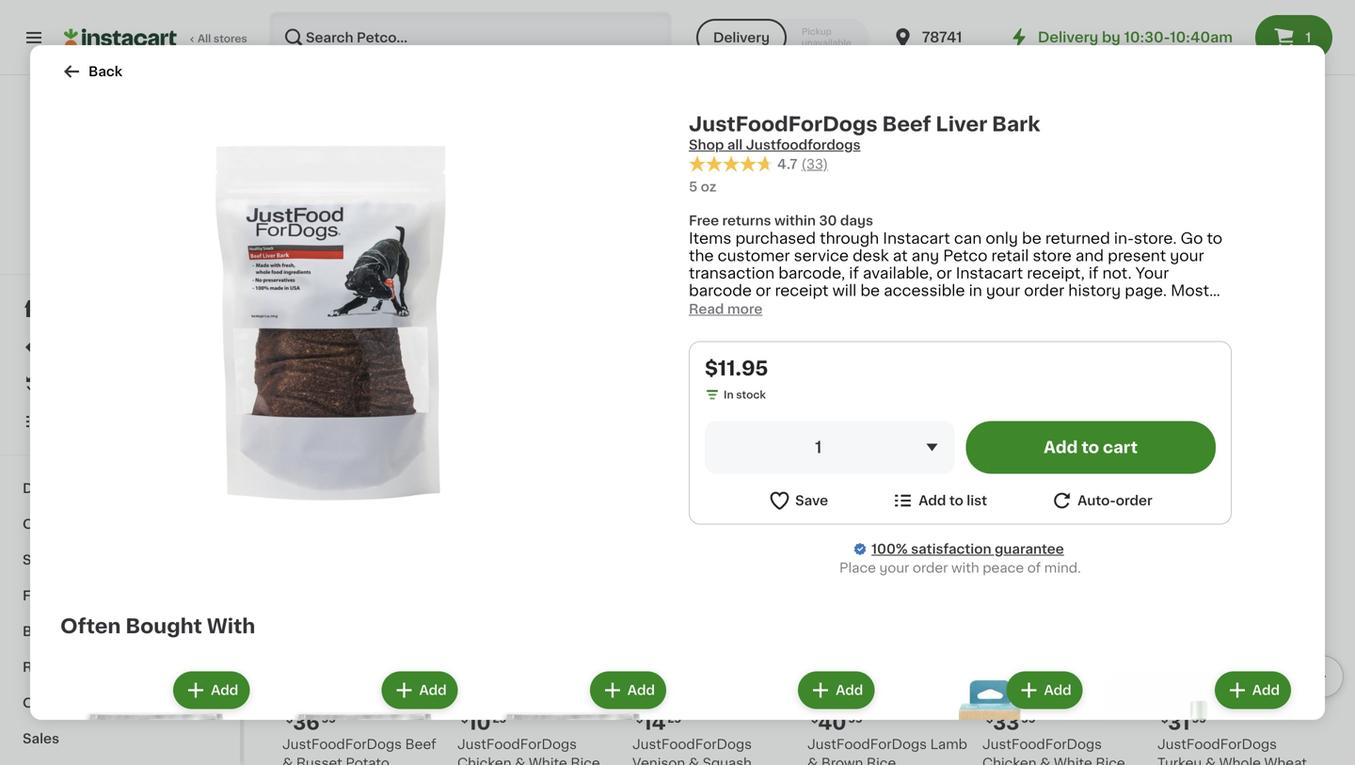 Task type: vqa. For each thing, say whether or not it's contained in the screenshot.
the leftmost your
yes



Task type: describe. For each thing, give the bounding box(es) containing it.
available,
[[863, 266, 933, 281]]

sales link
[[11, 721, 229, 757]]

save button
[[768, 489, 829, 512]]

to up full
[[751, 318, 767, 333]]

delivery for delivery
[[714, 31, 770, 44]]

product group containing justfoodfordogs justchicken
[[633, 180, 793, 442]]

add to cart
[[1044, 440, 1138, 456]]

99 for 40
[[849, 714, 863, 724]]

staples
[[357, 135, 435, 155]]

petco logo image
[[79, 98, 161, 181]]

dogs
[[23, 482, 59, 495]]

1 horizontal spatial 5 oz
[[983, 430, 1005, 440]]

0 vertical spatial within
[[775, 214, 816, 228]]

whole for first the justfoodfordogs turkey & whole wheat macaroni button from left
[[694, 31, 736, 44]]

page.
[[1125, 283, 1168, 298]]

in
[[724, 390, 734, 400]]

the
[[689, 249, 714, 264]]

sales
[[23, 733, 59, 746]]

item carousel region
[[282, 536, 1345, 765]]

$ for 10
[[461, 714, 468, 724]]

2 if from the left
[[1089, 266, 1099, 281]]

1 horizontal spatial store
[[1033, 249, 1072, 264]]

fish link
[[11, 578, 229, 614]]

order inside items purchased through instacart can only be returned in-store. go to the customer service desk at any petco retail store and present your transaction barcode, if available, or instacart receipt, if not. your barcode or receipt will be accessible in your order history page. most purchases are eligible for exchange or refund within 30 days. petco may ask you to show a government-issued photo id. for more details, see petco's full in-store return policy for details:
[[1025, 283, 1065, 298]]

not.
[[1103, 266, 1132, 281]]

78741 button
[[892, 11, 1005, 64]]

instacart logo image
[[64, 26, 177, 49]]

all
[[198, 33, 211, 44]]

29 for 10
[[493, 714, 507, 724]]

macaroni for first the justfoodfordogs turkey & whole wheat macaroni button from left
[[633, 50, 694, 63]]

are
[[772, 301, 796, 316]]

add button inside the item carousel region
[[890, 549, 962, 583]]

whole for first the justfoodfordogs turkey & whole wheat macaroni button from the right
[[1220, 31, 1262, 44]]

service type group
[[697, 19, 870, 56]]

& inside justfoodfordogs venison & squash
[[689, 757, 700, 765]]

exchange
[[883, 301, 957, 316]]

lamb
[[931, 738, 968, 751]]

your
[[1136, 266, 1170, 281]]

go
[[1181, 231, 1204, 246]]

issued
[[925, 318, 975, 333]]

30 inside items purchased through instacart can only be returned in-store. go to the customer service desk at any petco retail store and present your transaction barcode, if available, or instacart receipt, if not. your barcode or receipt will be accessible in your order history page. most purchases are eligible for exchange or refund within 30 days. petco may ask you to show a government-issued photo id. for more details, see petco's full in-store return policy for details:
[[1082, 301, 1103, 316]]

oz down details:
[[992, 430, 1005, 440]]

cats
[[23, 518, 55, 531]]

delivery for delivery by 10:30-10:40am
[[1038, 31, 1099, 44]]

justfoodfordogs
[[746, 138, 861, 152]]

accessible
[[884, 283, 966, 298]]

rice for 10
[[571, 757, 600, 765]]

days.
[[1107, 301, 1147, 316]]

product group containing 33
[[983, 543, 1143, 765]]

barcode,
[[779, 266, 846, 281]]

potato inside justfoodfordogs fish & sweet potato
[[866, 31, 910, 44]]

potato inside justfoodfordogs beef & russet potato button
[[346, 31, 390, 44]]

0 vertical spatial be
[[1023, 231, 1042, 246]]

justfoodfordogs chicken & white rice inside button
[[458, 12, 600, 44]]

show
[[771, 318, 811, 333]]

pets for small
[[63, 554, 94, 567]]

fresh left frozen
[[282, 498, 341, 518]]

7
[[293, 350, 305, 370]]

oz up fresh frozen
[[306, 449, 318, 459]]

dogs link
[[11, 471, 229, 507]]

1 inside button
[[1306, 31, 1312, 44]]

macaroni for first the justfoodfordogs turkey & whole wheat macaroni button from the right
[[1158, 50, 1220, 63]]

justfoodfordogs turkey & whole wheat macaroni for first the justfoodfordogs turkey & whole wheat macaroni button from left
[[633, 12, 782, 63]]

(109)
[[702, 415, 729, 425]]

any
[[912, 249, 940, 264]]

& inside justfoodfordogs lamb & brown rice
[[808, 757, 818, 765]]

often bought with
[[60, 617, 255, 636]]

1 horizontal spatial in-
[[1115, 231, 1135, 246]]

0 vertical spatial instacart
[[883, 231, 951, 246]]

2 horizontal spatial 5
[[983, 430, 990, 440]]

justfoodfordogs lamb & brown rice
[[808, 738, 968, 765]]

free
[[689, 214, 719, 228]]

justfoodfordogs inside justfoodfordogs lamb & brown rice
[[808, 738, 927, 751]]

birds link
[[11, 614, 229, 650]]

bought
[[126, 617, 202, 636]]

to left cart
[[1082, 440, 1100, 456]]

justfoodfordogs inside justfoodfordogs chicken breast treats
[[983, 12, 1103, 25]]

white for 10
[[529, 757, 568, 765]]

you
[[719, 318, 747, 333]]

$ for 7
[[286, 351, 293, 361]]

stores
[[214, 33, 247, 44]]

items
[[689, 231, 732, 246]]

peace
[[983, 561, 1025, 575]]

$ for 14
[[636, 714, 643, 724]]

justfoodfordogs chicken & white rice for 33
[[983, 738, 1126, 765]]

fish inside justfoodfordogs fish & sweet potato
[[931, 12, 958, 25]]

birds
[[23, 625, 58, 638]]

photo
[[979, 318, 1024, 333]]

beef inside justfoodfordogs beef & russet potato pantry fresh
[[931, 375, 962, 388]]

4.7 (33)
[[778, 158, 829, 171]]

squash
[[703, 757, 752, 765]]

potato inside the item carousel region
[[346, 757, 390, 765]]

in
[[969, 283, 983, 298]]

returned
[[1046, 231, 1111, 246]]

most
[[1171, 283, 1210, 298]]

justfoodfordogs justchicken
[[633, 375, 752, 407]]

justfoodfordogs beef & russet potato inside the item carousel region
[[282, 738, 437, 765]]

read more button
[[689, 300, 763, 319]]

government-
[[827, 318, 925, 333]]

retail
[[992, 249, 1029, 264]]

chicken for 7
[[282, 394, 337, 407]]

1 justfoodfordogs turkey & whole wheat macaroni button from the left
[[633, 0, 793, 98]]

& inside justfoodfordogs chicken & white rice pantry fresh
[[340, 394, 351, 407]]

chicken inside justfoodfordogs chicken breast treats
[[983, 31, 1037, 44]]

pantry for justfoodfordogs chicken & white rice pantry fresh
[[282, 413, 326, 426]]

1 if from the left
[[850, 266, 859, 281]]

free returns within 30 days
[[689, 214, 874, 228]]

1 horizontal spatial 5
[[689, 180, 698, 194]]

add to list
[[919, 494, 988, 507]]

to right go
[[1208, 231, 1223, 246]]

reptiles link
[[11, 650, 229, 685]]

rice for 33
[[1096, 757, 1126, 765]]

liver
[[936, 114, 988, 134]]

and
[[1076, 249, 1105, 264]]

rice for 40
[[867, 757, 897, 765]]

order inside button
[[1116, 494, 1153, 507]]

$ 10 29
[[461, 713, 507, 733]]

1 vertical spatial be
[[861, 283, 880, 298]]

brown
[[822, 757, 864, 765]]

100% satisfaction guarantee
[[872, 543, 1065, 556]]

back button
[[60, 60, 123, 83]]

desk
[[853, 249, 889, 264]]

details,
[[1123, 318, 1177, 333]]

russet inside the item carousel region
[[296, 757, 343, 765]]

in stock
[[724, 390, 766, 400]]

fresh for white
[[329, 413, 366, 426]]

2 vertical spatial or
[[960, 301, 976, 316]]

justfoodfordogs chicken breast treats button
[[983, 0, 1143, 79]]

1 horizontal spatial your
[[987, 283, 1021, 298]]

justfoodfordogs turkey & whole whea
[[1158, 738, 1308, 765]]

may
[[1199, 301, 1232, 316]]

service
[[794, 249, 849, 264]]

12.5 oz inside 'product' group
[[282, 449, 318, 459]]

receipt,
[[1027, 266, 1085, 281]]

beef inside button
[[405, 12, 437, 25]]

guarantee
[[995, 543, 1065, 556]]

14
[[643, 713, 666, 733]]

with
[[207, 617, 255, 636]]

10:30-
[[1125, 31, 1171, 44]]

see
[[1181, 318, 1208, 333]]

0 vertical spatial 5 oz
[[689, 180, 717, 194]]

justfoodfordogs beef liver bark image
[[139, 128, 530, 520]]

$ 7 45
[[286, 350, 321, 370]]

all
[[728, 138, 743, 152]]

rice for 7
[[396, 394, 425, 407]]

1 12.5 from the left
[[282, 449, 304, 459]]

(183)
[[352, 433, 378, 444]]

justfoodfordogs inside justfoodfordogs turkey & whole whea
[[1158, 738, 1278, 751]]

other pets & more link
[[11, 685, 229, 721]]



Task type: locate. For each thing, give the bounding box(es) containing it.
read more
[[689, 303, 763, 316]]

beef inside the item carousel region
[[405, 738, 437, 751]]

to left list
[[950, 494, 964, 507]]

1 horizontal spatial for
[[938, 335, 959, 350]]

or down any
[[937, 266, 952, 281]]

for down issued
[[938, 335, 959, 350]]

1 vertical spatial 30
[[1082, 301, 1103, 316]]

fresh for russet
[[808, 413, 844, 426]]

product group containing 40
[[808, 543, 968, 765]]

2 99 from the left
[[849, 714, 863, 724]]

cats link
[[11, 507, 229, 542]]

beef inside justfoodfordogs beef liver bark shop all justfoodfordogs
[[883, 114, 932, 134]]

0 vertical spatial fish
[[931, 12, 958, 25]]

0 horizontal spatial 5
[[633, 430, 640, 440]]

30 down history
[[1082, 301, 1103, 316]]

2 12.5 oz from the left
[[808, 449, 844, 459]]

options
[[699, 430, 740, 440]]

turkey left delivery button
[[633, 31, 677, 44]]

0 horizontal spatial more
[[728, 303, 763, 316]]

2 justfoodfordogs beef & russet potato from the top
[[282, 738, 437, 765]]

all stores
[[198, 33, 247, 44]]

within inside items purchased through instacart can only be returned in-store. go to the customer service desk at any petco retail store and present your transaction barcode, if available, or instacart receipt, if not. your barcode or receipt will be accessible in your order history page. most purchases are eligible for exchange or refund within 30 days. petco may ask you to show a government-issued photo id. for more details, see petco's full in-store return policy for details:
[[1033, 301, 1078, 316]]

2 justfoodfordogs turkey & whole wheat macaroni from the left
[[1158, 12, 1308, 63]]

by
[[1103, 31, 1121, 44]]

russet inside justfoodfordogs beef & russet potato pantry fresh
[[822, 394, 868, 407]]

0 horizontal spatial instacart
[[883, 231, 951, 246]]

details:
[[963, 335, 1018, 350]]

wheat for first the justfoodfordogs turkey & whole wheat macaroni button from the right
[[1265, 31, 1308, 44]]

1 horizontal spatial 30
[[1082, 301, 1103, 316]]

turkey down 31
[[1158, 757, 1203, 765]]

1 vertical spatial your
[[987, 283, 1021, 298]]

2 29 from the left
[[668, 714, 682, 724]]

1 horizontal spatial 12.5 oz
[[808, 449, 844, 459]]

fish up birds
[[23, 589, 51, 603]]

eligible
[[800, 301, 854, 316]]

1 29 from the left
[[493, 714, 507, 724]]

$ for 40
[[812, 714, 819, 724]]

1 horizontal spatial delivery
[[1038, 31, 1099, 44]]

1 vertical spatial store
[[796, 335, 835, 350]]

0 horizontal spatial justfoodfordogs turkey & whole wheat macaroni button
[[633, 0, 793, 98]]

chicken for 33
[[983, 757, 1037, 765]]

2 justfoodfordogs turkey & whole wheat macaroni button from the left
[[1158, 0, 1318, 98]]

★★★★★
[[689, 156, 774, 172], [689, 156, 774, 172], [633, 412, 699, 425], [633, 412, 699, 425], [983, 412, 1049, 425], [983, 412, 1049, 425], [282, 431, 348, 444], [282, 431, 348, 444], [808, 431, 874, 444], [808, 431, 874, 444]]

99 right 40
[[849, 714, 863, 724]]

$ inside $ 14 29
[[636, 714, 643, 724]]

2 wheat from the left
[[1265, 31, 1308, 44]]

if up history
[[1089, 266, 1099, 281]]

bark
[[993, 114, 1041, 134]]

& inside justfoodfordogs turkey & whole whea
[[1206, 757, 1216, 765]]

auto-order
[[1078, 494, 1153, 507]]

1 horizontal spatial within
[[1033, 301, 1078, 316]]

pets inside small pets link
[[63, 554, 94, 567]]

$ for 36
[[286, 714, 293, 724]]

white inside button
[[529, 31, 568, 44]]

5 oz
[[689, 180, 717, 194], [983, 430, 1005, 440]]

1 vertical spatial instacart
[[956, 266, 1024, 281]]

5 up list
[[983, 430, 990, 440]]

be up retail
[[1023, 231, 1042, 246]]

29 right "10"
[[493, 714, 507, 724]]

of
[[1028, 561, 1042, 575]]

0 horizontal spatial fish
[[23, 589, 51, 603]]

10:40am
[[1171, 31, 1233, 44]]

1 vertical spatial for
[[938, 335, 959, 350]]

1 justfoodfordogs beef & russet potato from the top
[[282, 12, 437, 44]]

more down days. at right top
[[1080, 318, 1119, 333]]

1 12.5 oz from the left
[[282, 449, 318, 459]]

petco down most
[[1151, 301, 1196, 316]]

justfoodfordogs chicken & white rice
[[458, 12, 600, 44], [458, 738, 600, 765], [983, 738, 1126, 765]]

0 vertical spatial petco
[[944, 249, 988, 264]]

$11.95
[[705, 359, 769, 378]]

petco down can
[[944, 249, 988, 264]]

1 vertical spatial fish
[[23, 589, 51, 603]]

0 horizontal spatial 30
[[819, 214, 837, 228]]

(33) button
[[802, 155, 829, 174]]

12.5 oz up fresh frozen
[[282, 449, 318, 459]]

pantry staples
[[282, 135, 435, 155]]

receipt
[[775, 283, 829, 298]]

99 inside $ 31 99
[[1193, 714, 1207, 724]]

only
[[986, 231, 1019, 246]]

white for 7
[[354, 394, 392, 407]]

1 vertical spatial russet
[[822, 394, 868, 407]]

1 justfoodfordogs turkey & whole wheat macaroni from the left
[[633, 12, 782, 63]]

barcode
[[689, 283, 752, 298]]

justfoodfordogs venison & squash
[[633, 738, 752, 765]]

pantry left staples
[[282, 135, 352, 155]]

pantry for justfoodfordogs beef & russet potato pantry fresh
[[918, 394, 962, 407]]

1 vertical spatial pets
[[65, 697, 96, 710]]

29 inside $ 10 29
[[493, 714, 507, 724]]

within up purchased
[[775, 214, 816, 228]]

justfoodfordogs inside justfoodfordogs fish & sweet potato
[[808, 12, 927, 25]]

2 vertical spatial russet
[[296, 757, 343, 765]]

fresh up (183)
[[329, 413, 366, 426]]

more
[[728, 303, 763, 316], [1080, 318, 1119, 333]]

id.
[[1028, 318, 1048, 333]]

auto-order button
[[1051, 489, 1153, 512]]

$ inside $ 7 45
[[286, 351, 293, 361]]

customer
[[718, 249, 790, 264]]

justfoodfordogs inside justfoodfordogs beef & russet potato pantry fresh
[[808, 375, 927, 388]]

russet right stores
[[296, 31, 343, 44]]

save
[[796, 494, 829, 507]]

1 vertical spatial more
[[1080, 318, 1119, 333]]

place
[[840, 561, 877, 575]]

wheat for first the justfoodfordogs turkey & whole wheat macaroni button from left
[[740, 31, 782, 44]]

chicken inside justfoodfordogs chicken & white rice pantry fresh
[[282, 394, 337, 407]]

white for 33
[[1054, 757, 1093, 765]]

1 horizontal spatial macaroni
[[1158, 50, 1220, 63]]

30 up through
[[819, 214, 837, 228]]

4.7
[[778, 158, 798, 171]]

oz up the free
[[701, 180, 717, 194]]

sweet
[[822, 31, 863, 44]]

0 horizontal spatial or
[[756, 283, 771, 298]]

& inside justfoodfordogs beef & russet potato pantry fresh
[[808, 394, 818, 407]]

1 vertical spatial in-
[[776, 335, 796, 350]]

or down customer
[[756, 283, 771, 298]]

justfoodfordogs fish & sweet potato button
[[808, 0, 968, 79]]

turkey right by
[[1158, 31, 1203, 44]]

99 inside $ 36 99
[[322, 714, 336, 724]]

justfoodfordogs chicken & white rice for 10
[[458, 738, 600, 765]]

small pets
[[23, 554, 94, 567]]

$
[[286, 351, 293, 361], [286, 714, 293, 724], [461, 714, 468, 724], [636, 714, 643, 724], [812, 714, 819, 724], [987, 714, 994, 724], [1162, 714, 1169, 724]]

your down 100%
[[880, 561, 910, 575]]

pantry inside justfoodfordogs beef & russet potato pantry fresh
[[918, 394, 962, 407]]

1 horizontal spatial justfoodfordogs turkey & whole wheat macaroni button
[[1158, 0, 1318, 98]]

read
[[689, 303, 724, 316]]

order
[[1025, 283, 1065, 298], [1116, 494, 1153, 507], [913, 561, 949, 575]]

0 vertical spatial store
[[1033, 249, 1072, 264]]

2 macaroni from the left
[[1158, 50, 1220, 63]]

0 horizontal spatial 5 oz
[[689, 180, 717, 194]]

more inside 'button'
[[728, 303, 763, 316]]

pets for other
[[65, 697, 96, 710]]

beef
[[405, 12, 437, 25], [883, 114, 932, 134], [931, 375, 962, 388], [405, 738, 437, 751]]

0 vertical spatial or
[[937, 266, 952, 281]]

auto-
[[1078, 494, 1116, 507]]

pantry down 'policy' at the right of page
[[918, 394, 962, 407]]

delivery by 10:30-10:40am link
[[1008, 26, 1233, 49]]

pantry down $ 7 45
[[282, 413, 326, 426]]

fresh
[[329, 413, 366, 426], [808, 413, 844, 426], [282, 498, 341, 518]]

macaroni down "10:40am"
[[1158, 50, 1220, 63]]

0 vertical spatial order
[[1025, 283, 1065, 298]]

0 vertical spatial your
[[1171, 249, 1205, 264]]

be
[[1023, 231, 1042, 246], [861, 283, 880, 298]]

russet up '1' field
[[822, 394, 868, 407]]

99 for 31
[[1193, 714, 1207, 724]]

3 99 from the left
[[1022, 714, 1036, 724]]

in- up "present" at the right top
[[1115, 231, 1135, 246]]

1 vertical spatial within
[[1033, 301, 1078, 316]]

white inside justfoodfordogs chicken & white rice pantry fresh
[[354, 394, 392, 407]]

or
[[937, 266, 952, 281], [756, 283, 771, 298], [960, 301, 976, 316]]

1 inside '1' field
[[815, 440, 822, 456]]

5 up the free
[[689, 180, 698, 194]]

purchased
[[736, 231, 816, 246]]

0 horizontal spatial your
[[880, 561, 910, 575]]

order down satisfaction
[[913, 561, 949, 575]]

2 vertical spatial your
[[880, 561, 910, 575]]

1 vertical spatial 5 oz
[[983, 430, 1005, 440]]

store up the receipt,
[[1033, 249, 1072, 264]]

items purchased through instacart can only be returned in-store. go to the customer service desk at any petco retail store and present your transaction barcode, if available, or instacart receipt, if not. your barcode or receipt will be accessible in your order history page. most purchases are eligible for exchange or refund within 30 days. petco may ask you to show a government-issued photo id. for more details, see petco's full in-store return policy for details:
[[689, 231, 1232, 350]]

0 horizontal spatial if
[[850, 266, 859, 281]]

potato inside justfoodfordogs beef & russet potato pantry fresh
[[871, 394, 915, 407]]

russet inside button
[[296, 31, 343, 44]]

a
[[814, 318, 823, 333]]

turkey inside justfoodfordogs turkey & whole whea
[[1158, 757, 1203, 765]]

2 12.5 from the left
[[808, 449, 829, 459]]

99 for 33
[[1022, 714, 1036, 724]]

99 right 31
[[1193, 714, 1207, 724]]

whole
[[694, 31, 736, 44], [1220, 31, 1262, 44], [1220, 757, 1262, 765]]

0 horizontal spatial order
[[913, 561, 949, 575]]

1 horizontal spatial 12.5
[[808, 449, 829, 459]]

0 horizontal spatial macaroni
[[633, 50, 694, 63]]

1 99 from the left
[[322, 714, 336, 724]]

1 macaroni from the left
[[633, 50, 694, 63]]

99 inside $ 40 99
[[849, 714, 863, 724]]

fresh inside justfoodfordogs beef & russet potato pantry fresh
[[808, 413, 844, 426]]

2 horizontal spatial your
[[1171, 249, 1205, 264]]

1 horizontal spatial order
[[1025, 283, 1065, 298]]

reptiles
[[23, 661, 79, 674]]

$ inside $ 40 99
[[812, 714, 819, 724]]

small pets link
[[11, 542, 229, 578]]

0 vertical spatial in-
[[1115, 231, 1135, 246]]

0 horizontal spatial wheat
[[740, 31, 782, 44]]

justfoodfordogs inside justfoodfordogs beef liver bark shop all justfoodfordogs
[[689, 114, 878, 134]]

fresh up save
[[808, 413, 844, 426]]

0 horizontal spatial 1
[[815, 440, 822, 456]]

33
[[994, 713, 1020, 733]]

pets right other
[[65, 697, 96, 710]]

1 horizontal spatial if
[[1089, 266, 1099, 281]]

0 horizontal spatial within
[[775, 214, 816, 228]]

0 vertical spatial pantry
[[282, 135, 352, 155]]

more
[[113, 697, 148, 710]]

frozen
[[345, 498, 416, 518]]

1 wheat from the left
[[740, 31, 782, 44]]

(33)
[[802, 158, 829, 171]]

justfoodfordogs beef & russet potato pantry fresh
[[808, 375, 962, 426]]

full
[[749, 335, 772, 350]]

2 horizontal spatial or
[[960, 301, 976, 316]]

4 99 from the left
[[1193, 714, 1207, 724]]

12.5 up save
[[808, 449, 829, 459]]

fish inside "link"
[[23, 589, 51, 603]]

instacart up any
[[883, 231, 951, 246]]

order down the receipt,
[[1025, 283, 1065, 298]]

5 oz up list
[[983, 430, 1005, 440]]

often
[[60, 617, 121, 636]]

0 vertical spatial 30
[[819, 214, 837, 228]]

potato
[[346, 31, 390, 44], [866, 31, 910, 44], [871, 394, 915, 407], [346, 757, 390, 765]]

None search field
[[269, 11, 672, 64]]

be right will
[[861, 283, 880, 298]]

pantry inside justfoodfordogs chicken & white rice pantry fresh
[[282, 413, 326, 426]]

justfoodfordogs chicken & white rice inside 'product' group
[[983, 738, 1126, 765]]

for
[[1051, 318, 1076, 333]]

0 horizontal spatial be
[[861, 283, 880, 298]]

order down cart
[[1116, 494, 1153, 507]]

fish up 78741 on the top right of the page
[[931, 12, 958, 25]]

12.5 up fresh frozen
[[282, 449, 304, 459]]

1 horizontal spatial wheat
[[1265, 31, 1308, 44]]

1 horizontal spatial 29
[[668, 714, 682, 724]]

1 field
[[705, 421, 955, 474]]

1 button
[[1256, 15, 1333, 60]]

$ for 31
[[1162, 714, 1169, 724]]

0 horizontal spatial 12.5
[[282, 449, 304, 459]]

store.
[[1135, 231, 1177, 246]]

1 vertical spatial petco
[[1151, 301, 1196, 316]]

more up you
[[728, 303, 763, 316]]

rice inside justfoodfordogs chicken & white rice pantry fresh
[[396, 394, 425, 407]]

$ inside $ 10 29
[[461, 714, 468, 724]]

2 vertical spatial order
[[913, 561, 949, 575]]

wheat left sweet
[[740, 31, 782, 44]]

rice inside button
[[571, 31, 600, 44]]

0 horizontal spatial justfoodfordogs turkey & whole wheat macaroni
[[633, 12, 782, 63]]

2 vertical spatial pantry
[[282, 413, 326, 426]]

whole inside justfoodfordogs turkey & whole whea
[[1220, 757, 1262, 765]]

justfoodfordogs turkey & whole wheat macaroni button
[[633, 0, 793, 98], [1158, 0, 1318, 98]]

0 horizontal spatial 12.5 oz
[[282, 449, 318, 459]]

1 vertical spatial or
[[756, 283, 771, 298]]

in-
[[1115, 231, 1135, 246], [776, 335, 796, 350]]

turkey for first the justfoodfordogs turkey & whole wheat macaroni button from left
[[633, 31, 677, 44]]

justfoodfordogs chicken & white rice button
[[458, 0, 618, 102]]

justfoodfordogs turkey & whole wheat macaroni for first the justfoodfordogs turkey & whole wheat macaroni button from the right
[[1158, 12, 1308, 63]]

your down go
[[1171, 249, 1205, 264]]

delivery by 10:30-10:40am
[[1038, 31, 1233, 44]]

$17.95 element
[[633, 348, 793, 372]]

$ inside $ 33 99
[[987, 714, 994, 724]]

or down "in"
[[960, 301, 976, 316]]

macaroni left delivery button
[[633, 50, 694, 63]]

justfoodfordogs inside justfoodfordogs chicken & white rice pantry fresh
[[282, 375, 402, 388]]

add button
[[364, 186, 437, 220], [890, 549, 962, 583], [175, 673, 248, 707], [384, 673, 456, 707], [592, 673, 665, 707], [800, 673, 873, 707], [1009, 673, 1082, 707], [1217, 673, 1290, 707]]

1 horizontal spatial or
[[937, 266, 952, 281]]

within
[[775, 214, 816, 228], [1033, 301, 1078, 316]]

wheat right "10:40am"
[[1265, 31, 1308, 44]]

99
[[322, 714, 336, 724], [849, 714, 863, 724], [1022, 714, 1036, 724], [1193, 714, 1207, 724]]

29 inside $ 14 29
[[668, 714, 682, 724]]

add inside the item carousel region
[[925, 559, 953, 572]]

1 horizontal spatial fish
[[931, 12, 958, 25]]

other
[[23, 697, 62, 710]]

1 vertical spatial pantry
[[918, 394, 962, 407]]

1 horizontal spatial 1
[[1306, 31, 1312, 44]]

instacart up "in"
[[956, 266, 1024, 281]]

0 horizontal spatial delivery
[[714, 31, 770, 44]]

will
[[833, 283, 857, 298]]

your
[[1171, 249, 1205, 264], [987, 283, 1021, 298], [880, 561, 910, 575]]

within up for
[[1033, 301, 1078, 316]]

product group
[[282, 180, 443, 461], [633, 180, 793, 442], [808, 543, 968, 765], [983, 543, 1143, 765], [60, 668, 254, 765], [269, 668, 462, 765], [477, 668, 670, 765], [685, 668, 879, 765], [894, 668, 1087, 765], [1102, 668, 1296, 765]]

$ 36 99
[[286, 713, 336, 733]]

0 vertical spatial pets
[[63, 554, 94, 567]]

fresh inside justfoodfordogs chicken & white rice pantry fresh
[[329, 413, 366, 426]]

0 vertical spatial justfoodfordogs beef & russet potato
[[282, 12, 437, 44]]

99 right 36
[[322, 714, 336, 724]]

at
[[893, 249, 908, 264]]

2 horizontal spatial order
[[1116, 494, 1153, 507]]

your up "refund"
[[987, 283, 1021, 298]]

1 vertical spatial 1
[[815, 440, 822, 456]]

99 for 36
[[322, 714, 336, 724]]

macaroni
[[633, 50, 694, 63], [1158, 50, 1220, 63]]

all stores link
[[64, 11, 249, 64]]

0 horizontal spatial in-
[[776, 335, 796, 350]]

fish
[[931, 12, 958, 25], [23, 589, 51, 603]]

russet down $ 36 99
[[296, 757, 343, 765]]

0 horizontal spatial 29
[[493, 714, 507, 724]]

delivery inside button
[[714, 31, 770, 44]]

0 horizontal spatial for
[[858, 301, 879, 316]]

5 left the oz.,
[[633, 430, 640, 440]]

rice inside justfoodfordogs lamb & brown rice
[[867, 757, 897, 765]]

add to list button
[[892, 489, 988, 512]]

29 right 14
[[668, 714, 682, 724]]

29 for 14
[[668, 714, 682, 724]]

0 vertical spatial russet
[[296, 31, 343, 44]]

$ inside $ 31 99
[[1162, 714, 1169, 724]]

0 vertical spatial 1
[[1306, 31, 1312, 44]]

12.5 oz up save
[[808, 449, 844, 459]]

if up will
[[850, 266, 859, 281]]

other pets & more
[[23, 697, 148, 710]]

returns
[[723, 214, 772, 228]]

pets right small in the bottom of the page
[[63, 554, 94, 567]]

$ inside $ 36 99
[[286, 714, 293, 724]]

12.5 oz
[[282, 449, 318, 459], [808, 449, 844, 459]]

$ for 33
[[987, 714, 994, 724]]

1 vertical spatial justfoodfordogs beef & russet potato
[[282, 738, 437, 765]]

99 inside $ 33 99
[[1022, 714, 1036, 724]]

40
[[819, 713, 847, 733]]

pets inside other pets & more link
[[65, 697, 96, 710]]

0 vertical spatial more
[[728, 303, 763, 316]]

russet
[[296, 31, 343, 44], [822, 394, 868, 407], [296, 757, 343, 765]]

5 oz up the free
[[689, 180, 717, 194]]

5 oz., 2 total options
[[633, 430, 740, 440]]

99 right 33 on the bottom right of the page
[[1022, 714, 1036, 724]]

0 horizontal spatial petco
[[944, 249, 988, 264]]

1 vertical spatial order
[[1116, 494, 1153, 507]]

in- down show
[[776, 335, 796, 350]]

1 horizontal spatial petco
[[1151, 301, 1196, 316]]

store down a
[[796, 335, 835, 350]]

1 horizontal spatial instacart
[[956, 266, 1024, 281]]

can
[[955, 231, 982, 246]]

1 horizontal spatial more
[[1080, 318, 1119, 333]]

more inside items purchased through instacart can only be returned in-store. go to the customer service desk at any petco retail store and present your transaction barcode, if available, or instacart receipt, if not. your barcode or receipt will be accessible in your order history page. most purchases are eligible for exchange or refund within 30 days. petco may ask you to show a government-issued photo id. for more details, see petco's full in-store return policy for details:
[[1080, 318, 1119, 333]]

chicken for 10
[[458, 757, 512, 765]]

satisfaction
[[912, 543, 992, 556]]

oz down justfoodfordogs beef & russet potato pantry fresh
[[831, 449, 844, 459]]

1 horizontal spatial be
[[1023, 231, 1042, 246]]

petco's
[[689, 335, 745, 350]]

for up government-
[[858, 301, 879, 316]]

justfoodfordogs beef & russet potato inside button
[[282, 12, 437, 44]]

0 vertical spatial for
[[858, 301, 879, 316]]

1 horizontal spatial justfoodfordogs turkey & whole wheat macaroni
[[1158, 12, 1308, 63]]

turkey for first the justfoodfordogs turkey & whole wheat macaroni button from the right
[[1158, 31, 1203, 44]]

& inside justfoodfordogs fish & sweet potato
[[808, 31, 818, 44]]

12.5
[[282, 449, 304, 459], [808, 449, 829, 459]]

return
[[839, 335, 884, 350]]

product group containing 7
[[282, 180, 443, 461]]

0 horizontal spatial store
[[796, 335, 835, 350]]



